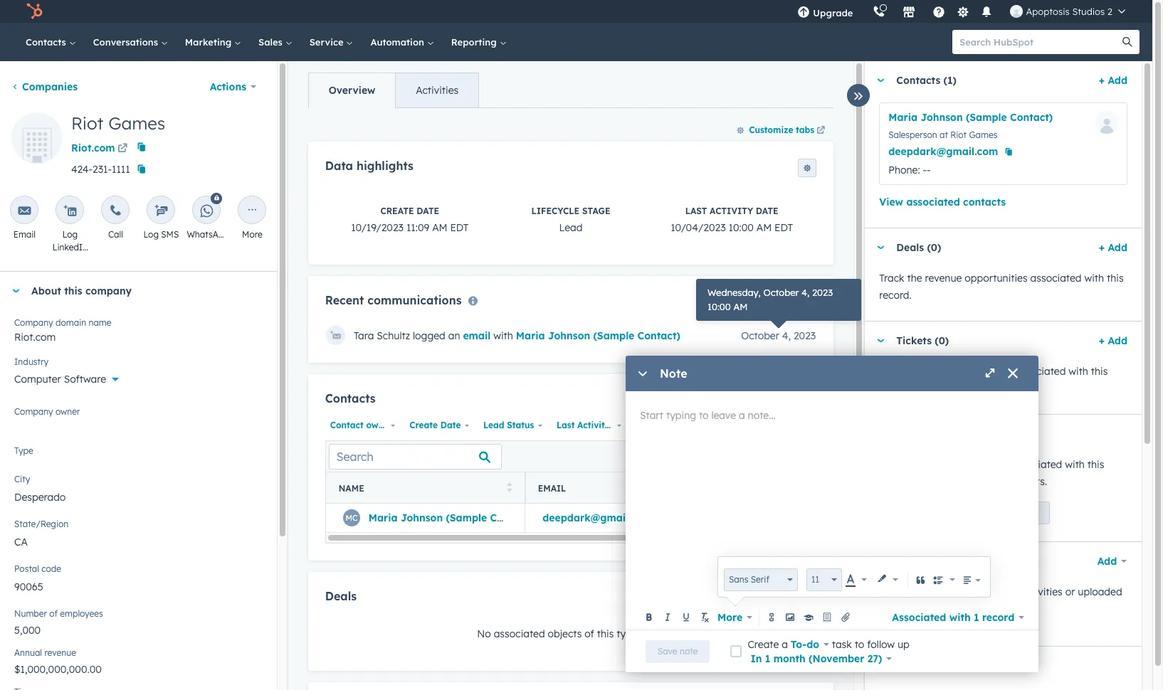 Task type: describe. For each thing, give the bounding box(es) containing it.
tickets (0)
[[897, 335, 950, 348]]

industry
[[14, 357, 49, 368]]

1 vertical spatial 2023
[[794, 330, 817, 343]]

serif
[[751, 575, 770, 586]]

name
[[89, 318, 112, 328]]

Search search field
[[329, 444, 502, 470]]

contact owner
[[330, 420, 393, 431]]

Number of employees text field
[[14, 618, 263, 640]]

edt inside the create date 10/19/2023 11:09 am edt
[[451, 222, 469, 235]]

0 vertical spatial email
[[13, 229, 36, 240]]

task
[[833, 639, 853, 651]]

2 vertical spatial johnson
[[401, 512, 443, 525]]

0 vertical spatial up
[[985, 508, 996, 519]]

task to follow up
[[830, 639, 910, 651]]

collect and track payments associated with this company using hubspot payments.
[[880, 459, 1105, 489]]

edt inside last activity date 10/04/2023 10:00 am edt
[[775, 222, 794, 235]]

save note
[[658, 646, 698, 657]]

marketplaces button
[[895, 0, 925, 23]]

tickets
[[897, 335, 932, 348]]

with inside popup button
[[950, 612, 971, 624]]

deals (0) button
[[866, 229, 1094, 267]]

the for files
[[900, 586, 915, 599]]

1 vertical spatial deepdark@gmail.com link
[[543, 512, 653, 525]]

date inside last activity date 10/04/2023 10:00 am edt
[[756, 206, 779, 217]]

add button
[[1089, 548, 1128, 576]]

10:00 for 10/04/2023
[[729, 222, 754, 235]]

lifecycle
[[532, 206, 580, 217]]

hubspot
[[955, 476, 996, 489]]

october inside wednesday, october 4, 2023 10:00 am
[[767, 293, 796, 302]]

caret image for about this company
[[11, 290, 20, 293]]

marketplaces image
[[904, 6, 916, 19]]

upgrade image
[[798, 6, 811, 19]]

associated left objects
[[494, 628, 545, 641]]

424-
[[71, 163, 93, 176]]

linkedin
[[52, 242, 88, 253]]

message
[[52, 255, 88, 266]]

record. for track the revenue opportunities associated with this record.
[[880, 289, 912, 302]]

0 horizontal spatial (sample
[[446, 512, 487, 525]]

+ for track the customer requests associated with this record.
[[1100, 335, 1106, 348]]

postal
[[14, 564, 39, 575]]

phone:
[[889, 164, 921, 177]]

am for 10/04/2023
[[757, 222, 772, 235]]

set up payments link
[[958, 502, 1050, 525]]

1 horizontal spatial no
[[477, 628, 491, 641]]

1 + from the top
[[1100, 74, 1106, 87]]

conversations
[[93, 36, 161, 48]]

contacts for contacts (1)
[[897, 74, 941, 87]]

last activity date button
[[552, 417, 634, 435]]

companies inside dropdown button
[[938, 660, 994, 673]]

track for track the customer requests associated with this record.
[[880, 365, 905, 378]]

1 vertical spatial 4,
[[783, 330, 791, 343]]

email
[[463, 330, 491, 343]]

0 horizontal spatial revenue
[[44, 648, 76, 659]]

the for customer
[[908, 365, 923, 378]]

and
[[914, 459, 933, 472]]

service
[[310, 36, 347, 48]]

create date button
[[405, 417, 473, 435]]

add for tickets (0)
[[1109, 335, 1128, 348]]

1 vertical spatial of
[[585, 628, 595, 641]]

caret image for contacts (1)
[[877, 79, 886, 82]]

date inside the create date 10/19/2023 11:09 am edt
[[417, 206, 440, 217]]

create date
[[410, 420, 461, 431]]

1 vertical spatial october
[[742, 330, 780, 343]]

1 horizontal spatial maria johnson (sample contact)
[[889, 111, 1054, 124]]

apoptosis studios 2
[[1027, 6, 1113, 17]]

overview button
[[309, 73, 396, 108]]

(0) for deals (0)
[[928, 241, 942, 254]]

more inside popup button
[[718, 612, 743, 624]]

(november
[[809, 653, 865, 666]]

log for log sms
[[144, 229, 159, 240]]

0 horizontal spatial contact)
[[490, 512, 533, 525]]

+ add button for track the revenue opportunities associated with this record.
[[1100, 239, 1128, 256]]

postal code
[[14, 564, 61, 575]]

11:09
[[407, 222, 430, 235]]

0 vertical spatial deepdark@gmail.com link
[[889, 143, 999, 160]]

sales link
[[250, 23, 301, 61]]

activity for last activity date 10/04/2023 10:00 am edt
[[710, 206, 754, 217]]

create for create date
[[410, 420, 438, 431]]

with for requests
[[1069, 365, 1089, 378]]

note
[[680, 646, 698, 657]]

424-231-1111
[[71, 163, 130, 176]]

associated for payments
[[1012, 459, 1063, 472]]

company for owner
[[14, 407, 53, 417]]

contact
[[330, 420, 364, 431]]

231-
[[93, 163, 112, 176]]

0 vertical spatial contact)
[[1011, 111, 1054, 124]]

sans
[[729, 575, 749, 586]]

uploaded
[[1079, 586, 1123, 599]]

email image
[[18, 204, 31, 218]]

1 horizontal spatial contacts
[[325, 392, 376, 406]]

company owner no owner
[[14, 407, 80, 425]]

company domain name riot.com
[[14, 318, 112, 344]]

contacts (1)
[[897, 74, 957, 87]]

owner up type
[[31, 412, 60, 425]]

0 horizontal spatial of
[[49, 609, 58, 620]]

help image
[[933, 6, 946, 19]]

link opens in a new window image
[[118, 144, 128, 155]]

11 button
[[807, 569, 843, 592]]

notifications image
[[981, 6, 994, 19]]

0 horizontal spatial games
[[108, 113, 165, 134]]

riot.com link
[[71, 137, 130, 158]]

1 horizontal spatial games
[[970, 130, 998, 140]]

0 horizontal spatial riot
[[71, 113, 104, 134]]

+ add button for track the customer requests associated with this record.
[[1100, 333, 1128, 350]]

caret image for related companies
[[877, 665, 886, 669]]

27)
[[868, 653, 883, 666]]

create date 10/19/2023 11:09 am edt
[[351, 206, 469, 235]]

city
[[14, 474, 30, 485]]

caret image for deals (0)
[[877, 246, 886, 250]]

contacts link
[[17, 23, 85, 61]]

associated with 1 record button
[[893, 608, 1025, 628]]

settings image
[[957, 6, 970, 19]]

this inside track the customer requests associated with this record.
[[1092, 365, 1109, 378]]

phone: --
[[889, 164, 931, 177]]

0 horizontal spatial maria johnson (sample contact)
[[369, 512, 533, 525]]

navigation containing overview
[[308, 73, 480, 108]]

2023 inside wednesday, october 4, 2023 10:00 am
[[807, 293, 824, 302]]

revenue inside track the revenue opportunities associated with this record.
[[926, 272, 963, 285]]

riot games
[[71, 113, 165, 134]]

Annual revenue text field
[[14, 657, 263, 680]]

state/region
[[14, 519, 69, 530]]

settings link
[[955, 4, 973, 19]]

activities button
[[396, 73, 479, 108]]

10/19/2023
[[351, 222, 404, 235]]

deepdark@gmail.com for deepdark@gmail.com link to the bottom
[[543, 512, 653, 525]]

(1)
[[944, 74, 957, 87]]

riot.com inside 'company domain name riot.com'
[[14, 331, 56, 344]]

record
[[983, 612, 1015, 624]]

associated with 1 record
[[893, 612, 1015, 624]]

this inside dropdown button
[[64, 285, 82, 298]]

no inside company owner no owner
[[14, 412, 28, 425]]

upgrade
[[814, 7, 854, 19]]

this inside collect and track payments associated with this company using hubspot payments.
[[1088, 459, 1105, 472]]

no owner button
[[14, 405, 263, 428]]

City text field
[[14, 483, 263, 511]]

customize tabs link
[[730, 119, 834, 142]]

1 vertical spatial maria
[[516, 330, 545, 343]]

(0) for tickets (0)
[[936, 335, 950, 348]]

create for create date 10/19/2023 11:09 am edt
[[381, 206, 414, 217]]

0 horizontal spatial up
[[898, 639, 910, 651]]

contacts
[[964, 196, 1007, 209]]

type
[[617, 628, 638, 641]]

this inside track the revenue opportunities associated with this record.
[[1108, 272, 1125, 285]]

link opens in a new window image
[[118, 141, 128, 158]]

view
[[880, 196, 904, 209]]

with for opportunities
[[1085, 272, 1105, 285]]

studios
[[1073, 6, 1106, 17]]

add inside popup button
[[1098, 556, 1118, 568]]

lead inside lifecycle stage lead
[[560, 222, 583, 235]]

0 vertical spatial to
[[985, 586, 995, 599]]

0 vertical spatial (sample
[[967, 111, 1008, 124]]

riot.com inside riot.com link
[[71, 142, 115, 155]]

1 horizontal spatial riot
[[951, 130, 967, 140]]

sans serif
[[729, 575, 770, 586]]

tickets (0) button
[[866, 322, 1094, 360]]

requests
[[972, 365, 1013, 378]]

your
[[997, 586, 1018, 599]]

create for create a
[[748, 639, 780, 651]]

1 vertical spatial maria johnson (sample contact) link
[[516, 330, 681, 343]]

1 vertical spatial email
[[538, 483, 567, 494]]

software
[[64, 373, 106, 386]]

menu containing apoptosis studios 2
[[788, 0, 1136, 23]]

to-do
[[791, 639, 820, 651]]

this inside see the files attached to your activities or uploaded to this record.
[[892, 603, 909, 616]]

1 - from the left
[[924, 164, 928, 177]]

data
[[325, 159, 353, 173]]

track the customer requests associated with this record.
[[880, 365, 1109, 395]]

customize tabs
[[749, 125, 815, 135]]

about this company button
[[0, 272, 263, 311]]



Task type: locate. For each thing, give the bounding box(es) containing it.
deepdark@gmail.com
[[889, 145, 999, 158], [543, 512, 653, 525]]

2 + add from the top
[[1100, 241, 1128, 254]]

last up 10/04/2023
[[686, 206, 708, 217]]

2023 down wednesday, october 4, 2023 10:00 am in the top right of the page
[[794, 330, 817, 343]]

expand dialog image
[[985, 369, 997, 380]]

lifecycle stage lead
[[532, 206, 611, 235]]

2023 up october 4, 2023
[[807, 293, 824, 302]]

1 horizontal spatial 4,
[[798, 293, 805, 302]]

1 horizontal spatial up
[[985, 508, 996, 519]]

salesperson at riot games
[[889, 130, 998, 140]]

up right follow
[[898, 639, 910, 651]]

1 vertical spatial create
[[410, 420, 438, 431]]

1 horizontal spatial maria
[[516, 330, 545, 343]]

track inside track the customer requests associated with this record.
[[880, 365, 905, 378]]

am right 10/04/2023
[[757, 222, 772, 235]]

with inside track the customer requests associated with this record.
[[1069, 365, 1089, 378]]

associated for opportunities
[[1031, 272, 1082, 285]]

up
[[985, 508, 996, 519], [898, 639, 910, 651]]

riot.com
[[71, 142, 115, 155], [14, 331, 56, 344]]

10:00 inside last activity date 10/04/2023 10:00 am edt
[[729, 222, 754, 235]]

the down deals (0)
[[908, 272, 923, 285]]

menu
[[788, 0, 1136, 23]]

2 vertical spatial (sample
[[446, 512, 487, 525]]

2 horizontal spatial (sample
[[967, 111, 1008, 124]]

1 vertical spatial contacts
[[897, 74, 941, 87]]

1 horizontal spatial activity
[[710, 206, 754, 217]]

last right status
[[557, 420, 575, 431]]

computer software button
[[14, 365, 263, 389]]

0 vertical spatial 2023
[[807, 293, 824, 302]]

service link
[[301, 23, 362, 61]]

record. inside see the files attached to your activities or uploaded to this record.
[[912, 603, 944, 616]]

2 - from the left
[[928, 164, 931, 177]]

riot right at
[[951, 130, 967, 140]]

0 vertical spatial +
[[1100, 74, 1106, 87]]

whatsapp image
[[200, 204, 213, 218]]

up right set
[[985, 508, 996, 519]]

companies down contacts 'link'
[[22, 80, 78, 93]]

contact) up note
[[638, 330, 681, 343]]

close dialog image
[[1008, 369, 1019, 380]]

of right the number
[[49, 609, 58, 620]]

0 vertical spatial maria
[[889, 111, 918, 124]]

0 vertical spatial lead
[[560, 222, 583, 235]]

1 vertical spatial last
[[557, 420, 575, 431]]

about this company
[[31, 285, 132, 298]]

0 horizontal spatial no
[[14, 412, 28, 425]]

riot.com up industry
[[14, 331, 56, 344]]

0 vertical spatial activity
[[710, 206, 754, 217]]

number
[[14, 609, 47, 620]]

11
[[812, 575, 820, 586]]

Search HubSpot search field
[[953, 30, 1128, 54]]

highlights
[[357, 159, 414, 173]]

the inside track the revenue opportunities associated with this record.
[[908, 272, 923, 285]]

create inside the create date 10/19/2023 11:09 am edt
[[381, 206, 414, 217]]

owner inside 'popup button'
[[366, 420, 393, 431]]

sales
[[259, 36, 285, 48]]

call
[[108, 229, 123, 240]]

2 + add button from the top
[[1100, 239, 1128, 256]]

more
[[242, 229, 263, 240], [718, 612, 743, 624]]

see the files attached to your activities or uploaded to this record.
[[880, 586, 1123, 616]]

deals inside deals (0) dropdown button
[[897, 241, 925, 254]]

attached
[[939, 586, 982, 599]]

of right objects
[[585, 628, 595, 641]]

2 edt from the left
[[775, 222, 794, 235]]

using
[[927, 476, 952, 489]]

1 horizontal spatial email
[[538, 483, 567, 494]]

to left your
[[985, 586, 995, 599]]

4, down wednesday, october 4, 2023 10:00 am in the top right of the page
[[783, 330, 791, 343]]

+ add for track the revenue opportunities associated with this record.
[[1100, 241, 1128, 254]]

2 horizontal spatial contact)
[[1011, 111, 1054, 124]]

2 vertical spatial + add
[[1100, 335, 1128, 348]]

last for last activity date 10/04/2023 10:00 am edt
[[686, 206, 708, 217]]

1 horizontal spatial companies
[[938, 660, 994, 673]]

lead left status
[[484, 420, 505, 431]]

caret image inside contacts (1) dropdown button
[[877, 79, 886, 82]]

contact) down contacts (1) dropdown button on the right
[[1011, 111, 1054, 124]]

annual revenue
[[14, 648, 76, 659]]

calling icon image
[[874, 6, 886, 19]]

1 vertical spatial track
[[880, 365, 905, 378]]

in
[[751, 653, 763, 666]]

track
[[880, 272, 905, 285], [880, 365, 905, 378]]

deals for deals (0)
[[897, 241, 925, 254]]

the right "see"
[[900, 586, 915, 599]]

0 vertical spatial companies
[[22, 80, 78, 93]]

1 vertical spatial to
[[880, 603, 890, 616]]

deepdark@gmail.com for top deepdark@gmail.com link
[[889, 145, 999, 158]]

record. inside track the revenue opportunities associated with this record.
[[880, 289, 912, 302]]

payments.
[[999, 476, 1048, 489]]

search button
[[1116, 30, 1140, 54]]

objects
[[548, 628, 582, 641]]

0 vertical spatial more
[[242, 229, 263, 240]]

navigation
[[308, 73, 480, 108]]

am right 11:09
[[432, 222, 448, 235]]

name
[[339, 483, 364, 494]]

attachments button
[[866, 543, 1083, 581]]

company down the computer
[[14, 407, 53, 417]]

1 horizontal spatial deepdark@gmail.com link
[[889, 143, 999, 160]]

1111
[[112, 163, 130, 176]]

0 vertical spatial create
[[381, 206, 414, 217]]

1 edt from the left
[[451, 222, 469, 235]]

caret image inside deals (0) dropdown button
[[877, 246, 886, 250]]

1 caret image from the top
[[877, 79, 886, 82]]

caret image
[[877, 79, 886, 82], [877, 246, 886, 250]]

riot up riot.com link on the left top of page
[[71, 113, 104, 134]]

this
[[1108, 272, 1125, 285], [64, 285, 82, 298], [1092, 365, 1109, 378], [1088, 459, 1105, 472], [892, 603, 909, 616], [597, 628, 614, 641]]

0 horizontal spatial to
[[855, 639, 865, 651]]

1 horizontal spatial 1
[[974, 612, 980, 624]]

maria johnson (sample contact) link for view associated contacts
[[889, 111, 1054, 124]]

maria johnson (sample contact) down press to sort. element
[[369, 512, 533, 525]]

am inside the create date 10/19/2023 11:09 am edt
[[432, 222, 448, 235]]

1 vertical spatial + add
[[1100, 241, 1128, 254]]

create up in
[[748, 639, 780, 651]]

3 + add button from the top
[[1100, 333, 1128, 350]]

deals
[[897, 241, 925, 254], [325, 590, 357, 604]]

maria johnson (sample contact) link down press to sort. element
[[369, 512, 533, 525]]

0 vertical spatial riot.com
[[71, 142, 115, 155]]

associated inside collect and track payments associated with this company using hubspot payments.
[[1012, 459, 1063, 472]]

maria down search search box
[[369, 512, 398, 525]]

lead down lifecycle
[[560, 222, 583, 235]]

with
[[1085, 272, 1105, 285], [494, 330, 514, 343], [1069, 365, 1089, 378], [1066, 459, 1086, 472], [950, 612, 971, 624]]

maria johnson (sample contact) link up minimize dialog image
[[516, 330, 681, 343]]

record. up tickets
[[880, 289, 912, 302]]

associated
[[907, 196, 961, 209], [1031, 272, 1082, 285], [1015, 365, 1067, 378], [1012, 459, 1063, 472], [494, 628, 545, 641]]

riot.com up 424-231-1111
[[71, 142, 115, 155]]

add inside button
[[765, 594, 781, 604]]

company inside 'company domain name riot.com'
[[14, 318, 53, 328]]

1 horizontal spatial company
[[880, 476, 924, 489]]

last for last activity date
[[557, 420, 575, 431]]

company inside dropdown button
[[85, 285, 132, 298]]

2 caret image from the top
[[877, 246, 886, 250]]

0 vertical spatial 1
[[974, 612, 980, 624]]

State/Region text field
[[14, 528, 263, 556]]

or
[[1066, 586, 1076, 599]]

contacts left "(1)"
[[897, 74, 941, 87]]

contacts down hubspot link
[[26, 36, 69, 48]]

menu item
[[864, 0, 867, 23]]

1 horizontal spatial of
[[585, 628, 595, 641]]

0 horizontal spatial log
[[62, 229, 78, 240]]

caret image left deals (0)
[[877, 246, 886, 250]]

0 vertical spatial maria johnson (sample contact)
[[889, 111, 1054, 124]]

1
[[974, 612, 980, 624], [766, 653, 771, 666]]

caret image
[[11, 290, 20, 293], [877, 339, 886, 343], [877, 665, 886, 669]]

3 + from the top
[[1100, 335, 1106, 348]]

companies link
[[11, 80, 78, 93]]

email
[[13, 229, 36, 240], [538, 483, 567, 494]]

owner down computer software
[[56, 407, 80, 417]]

2 log from the left
[[144, 229, 159, 240]]

1 vertical spatial contact)
[[638, 330, 681, 343]]

(0) down view associated contacts link at the right top
[[928, 241, 942, 254]]

0 vertical spatial company
[[85, 285, 132, 298]]

communications
[[368, 294, 462, 308]]

1 track from the top
[[880, 272, 905, 285]]

1 horizontal spatial johnson
[[548, 330, 591, 343]]

1 horizontal spatial riot.com
[[71, 142, 115, 155]]

am inside wednesday, october 4, 2023 10:00 am
[[742, 304, 754, 314]]

maria up salesperson
[[889, 111, 918, 124]]

tara schultz logged an email with maria johnson (sample contact)
[[354, 330, 681, 343]]

contacts (1) button
[[866, 61, 1094, 100]]

email down 'email' icon
[[13, 229, 36, 240]]

log linkedin message image
[[64, 204, 76, 218]]

company up name
[[85, 285, 132, 298]]

owner for contact owner
[[366, 420, 393, 431]]

1 right in
[[766, 653, 771, 666]]

10:00 down wednesday,
[[720, 304, 740, 314]]

attachments
[[897, 556, 960, 568]]

more down sans in the bottom right of the page
[[718, 612, 743, 624]]

1 company from the top
[[14, 318, 53, 328]]

apoptosis
[[1027, 6, 1070, 17]]

1 vertical spatial + add button
[[1100, 239, 1128, 256]]

the inside track the customer requests associated with this record.
[[908, 365, 923, 378]]

create
[[381, 206, 414, 217], [410, 420, 438, 431], [748, 639, 780, 651]]

3 + add from the top
[[1100, 335, 1128, 348]]

associated inside track the revenue opportunities associated with this record.
[[1031, 272, 1082, 285]]

email right press to sort. element
[[538, 483, 567, 494]]

track down deals (0)
[[880, 272, 905, 285]]

log linkedin message
[[52, 229, 88, 266]]

1 inside popup button
[[766, 653, 771, 666]]

2 vertical spatial maria
[[369, 512, 398, 525]]

1 vertical spatial revenue
[[44, 648, 76, 659]]

0 vertical spatial 4,
[[798, 293, 805, 302]]

caret image left tickets
[[877, 339, 886, 343]]

log up "linkedin" at top left
[[62, 229, 78, 240]]

log left sms
[[144, 229, 159, 240]]

associated down phone: --
[[907, 196, 961, 209]]

Postal code text field
[[14, 573, 263, 601]]

0 horizontal spatial more
[[242, 229, 263, 240]]

0 horizontal spatial last
[[557, 420, 575, 431]]

games right at
[[970, 130, 998, 140]]

deals for deals
[[325, 590, 357, 604]]

companies down the associated with 1 record popup button
[[938, 660, 994, 673]]

owner right contact
[[366, 420, 393, 431]]

0 horizontal spatial activity
[[578, 420, 610, 431]]

record. down 'files'
[[912, 603, 944, 616]]

0 vertical spatial no
[[14, 412, 28, 425]]

see
[[880, 586, 897, 599]]

log for log linkedin message
[[62, 229, 78, 240]]

games up link opens in a new window image
[[108, 113, 165, 134]]

caret image inside about this company dropdown button
[[11, 290, 20, 293]]

10:00 for 2023
[[720, 304, 740, 314]]

record. inside track the customer requests associated with this record.
[[880, 383, 912, 395]]

company for riot.com
[[14, 318, 53, 328]]

track for track the revenue opportunities associated with this record.
[[880, 272, 905, 285]]

hubspot image
[[26, 3, 43, 20]]

0 vertical spatial caret image
[[877, 79, 886, 82]]

2 track from the top
[[880, 365, 905, 378]]

associated for requests
[[1015, 365, 1067, 378]]

company inside collect and track payments associated with this company using hubspot payments.
[[880, 476, 924, 489]]

+ add for track the customer requests associated with this record.
[[1100, 335, 1128, 348]]

1 left record
[[974, 612, 980, 624]]

october
[[767, 293, 796, 302], [742, 330, 780, 343]]

record. for track the customer requests associated with this record.
[[880, 383, 912, 395]]

0 vertical spatial 10:00
[[729, 222, 754, 235]]

caret image left contacts (1)
[[877, 79, 886, 82]]

last inside last activity date 10/04/2023 10:00 am edt
[[686, 206, 708, 217]]

call image
[[109, 204, 122, 218]]

maria johnson (sample contact) up at
[[889, 111, 1054, 124]]

related companies
[[897, 660, 994, 673]]

0 vertical spatial october
[[767, 293, 796, 302]]

employees
[[60, 609, 103, 620]]

company down collect
[[880, 476, 924, 489]]

1 vertical spatial caret image
[[877, 246, 886, 250]]

1 vertical spatial (sample
[[594, 330, 635, 343]]

1 vertical spatial johnson
[[548, 330, 591, 343]]

1 vertical spatial no
[[477, 628, 491, 641]]

log
[[62, 229, 78, 240], [144, 229, 159, 240]]

log inside log linkedin message
[[62, 229, 78, 240]]

tara
[[354, 330, 374, 343]]

date inside last activity date "popup button"
[[613, 420, 634, 431]]

2 horizontal spatial johnson
[[921, 111, 964, 124]]

customer
[[926, 365, 970, 378]]

the inside see the files attached to your activities or uploaded to this record.
[[900, 586, 915, 599]]

1 vertical spatial riot.com
[[14, 331, 56, 344]]

contacts
[[26, 36, 69, 48], [897, 74, 941, 87], [325, 392, 376, 406]]

date inside create date popup button
[[441, 420, 461, 431]]

caret image for tickets (0)
[[877, 339, 886, 343]]

maria johnson (sample contact) link up at
[[889, 111, 1054, 124]]

company inside company owner no owner
[[14, 407, 53, 417]]

0 vertical spatial contacts
[[26, 36, 69, 48]]

1 inside popup button
[[974, 612, 980, 624]]

about
[[31, 285, 61, 298]]

1 vertical spatial caret image
[[877, 339, 886, 343]]

1 horizontal spatial (sample
[[594, 330, 635, 343]]

1 vertical spatial +
[[1100, 241, 1106, 254]]

maria right email
[[516, 330, 545, 343]]

0 horizontal spatial contacts
[[26, 36, 69, 48]]

1 vertical spatial deepdark@gmail.com
[[543, 512, 653, 525]]

2 vertical spatial to
[[855, 639, 865, 651]]

4, inside wednesday, october 4, 2023 10:00 am
[[798, 293, 805, 302]]

1 vertical spatial up
[[898, 639, 910, 651]]

activities
[[416, 84, 459, 97]]

2 vertical spatial + add button
[[1100, 333, 1128, 350]]

marketing link
[[177, 23, 250, 61]]

edit button
[[11, 113, 63, 169]]

tara schultz image
[[1011, 5, 1024, 18]]

computer
[[14, 373, 61, 386]]

0 horizontal spatial 4,
[[783, 330, 791, 343]]

create inside popup button
[[410, 420, 438, 431]]

create up 10/19/2023
[[381, 206, 414, 217]]

record. down tickets
[[880, 383, 912, 395]]

revenue right annual
[[44, 648, 76, 659]]

code
[[42, 564, 61, 575]]

payments down payments.
[[998, 508, 1038, 519]]

am inside last activity date 10/04/2023 10:00 am edt
[[757, 222, 772, 235]]

2 company from the top
[[14, 407, 53, 417]]

revenue down deals (0)
[[926, 272, 963, 285]]

caret image down follow
[[877, 665, 886, 669]]

activity inside last activity date 10/04/2023 10:00 am edt
[[710, 206, 754, 217]]

10:00
[[729, 222, 754, 235], [720, 304, 740, 314]]

1 log from the left
[[62, 229, 78, 240]]

(0) right tickets
[[936, 335, 950, 348]]

10:00 right 10/04/2023
[[729, 222, 754, 235]]

maria johnson (sample contact) link for deepdark@gmail.com
[[369, 512, 533, 525]]

0 horizontal spatial 1
[[766, 653, 771, 666]]

1 vertical spatial company
[[14, 407, 53, 417]]

automation link
[[362, 23, 443, 61]]

1 vertical spatial company
[[880, 476, 924, 489]]

contact) down press to sort. element
[[490, 512, 533, 525]]

october down wednesday, october 4, 2023 10:00 am in the top right of the page
[[742, 330, 780, 343]]

1 horizontal spatial to
[[880, 603, 890, 616]]

0 horizontal spatial maria
[[369, 512, 398, 525]]

create up search search box
[[410, 420, 438, 431]]

press to sort. element
[[507, 483, 513, 495]]

associated up payments.
[[1012, 459, 1063, 472]]

minimize dialog image
[[638, 369, 649, 380]]

an
[[449, 330, 461, 343]]

1 vertical spatial more
[[718, 612, 743, 624]]

with inside collect and track payments associated with this company using hubspot payments.
[[1066, 459, 1086, 472]]

number of employees
[[14, 609, 103, 620]]

with inside track the revenue opportunities associated with this record.
[[1085, 272, 1105, 285]]

1 + add from the top
[[1100, 74, 1128, 87]]

2 + from the top
[[1100, 241, 1106, 254]]

0 vertical spatial maria johnson (sample contact) link
[[889, 111, 1054, 124]]

am for 2023
[[742, 304, 754, 314]]

0 horizontal spatial companies
[[22, 80, 78, 93]]

2 vertical spatial contacts
[[325, 392, 376, 406]]

the for revenue
[[908, 272, 923, 285]]

more image
[[246, 204, 259, 218]]

maria
[[889, 111, 918, 124], [516, 330, 545, 343], [369, 512, 398, 525]]

track
[[935, 459, 959, 472]]

1 horizontal spatial last
[[686, 206, 708, 217]]

2 horizontal spatial maria
[[889, 111, 918, 124]]

log sms image
[[155, 204, 168, 218]]

to down "see"
[[880, 603, 890, 616]]

0 horizontal spatial riot.com
[[14, 331, 56, 344]]

caret image inside related companies dropdown button
[[877, 665, 886, 669]]

set
[[970, 508, 983, 519]]

associated inside track the customer requests associated with this record.
[[1015, 365, 1067, 378]]

0 horizontal spatial edt
[[451, 222, 469, 235]]

2023
[[807, 293, 824, 302], [794, 330, 817, 343]]

data highlights
[[325, 159, 414, 173]]

associated right requests
[[1015, 365, 1067, 378]]

caret image left about
[[11, 290, 20, 293]]

contact owner button
[[325, 417, 399, 435]]

associated right opportunities
[[1031, 272, 1082, 285]]

0 horizontal spatial johnson
[[401, 512, 443, 525]]

with for an
[[494, 330, 514, 343]]

last inside last activity date "popup button"
[[557, 420, 575, 431]]

contacts inside 'link'
[[26, 36, 69, 48]]

track inside track the revenue opportunities associated with this record.
[[880, 272, 905, 285]]

payments up hubspot
[[962, 459, 1009, 472]]

contacts up contact
[[325, 392, 376, 406]]

with for payments
[[1066, 459, 1086, 472]]

company down about
[[14, 318, 53, 328]]

0 horizontal spatial deepdark@gmail.com link
[[543, 512, 653, 525]]

1 + add button from the top
[[1100, 72, 1128, 89]]

conversations link
[[85, 23, 177, 61]]

2 vertical spatial contact)
[[490, 512, 533, 525]]

4,
[[798, 293, 805, 302], [783, 330, 791, 343]]

10:00 inside wednesday, october 4, 2023 10:00 am
[[720, 304, 740, 314]]

add for contacts (1)
[[1109, 74, 1128, 87]]

contacts inside dropdown button
[[897, 74, 941, 87]]

owner for company owner no owner
[[56, 407, 80, 417]]

group
[[930, 571, 960, 590]]

payments inside collect and track payments associated with this company using hubspot payments.
[[962, 459, 1009, 472]]

1 vertical spatial payments
[[998, 508, 1038, 519]]

lead inside popup button
[[484, 420, 505, 431]]

actions
[[210, 80, 246, 93]]

2 vertical spatial caret image
[[877, 665, 886, 669]]

1 vertical spatial activity
[[578, 420, 610, 431]]

0 horizontal spatial lead
[[484, 420, 505, 431]]

activity for last activity date
[[578, 420, 610, 431]]

search image
[[1123, 37, 1133, 47]]

annual
[[14, 648, 42, 659]]

am down wednesday,
[[742, 304, 754, 314]]

october up october 4, 2023
[[767, 293, 796, 302]]

0 vertical spatial + add
[[1100, 74, 1128, 87]]

more down the more 'image'
[[242, 229, 263, 240]]

press to sort. image
[[507, 483, 513, 493]]

to right task
[[855, 639, 865, 651]]

of
[[49, 609, 58, 620], [585, 628, 595, 641]]

the down tickets
[[908, 365, 923, 378]]

contacts for contacts 'link'
[[26, 36, 69, 48]]

0 vertical spatial caret image
[[11, 290, 20, 293]]

2 vertical spatial record.
[[912, 603, 944, 616]]

associated
[[893, 612, 947, 624]]

2 horizontal spatial am
[[757, 222, 772, 235]]

add for deals (0)
[[1109, 241, 1128, 254]]

activity inside "popup button"
[[578, 420, 610, 431]]

note
[[660, 367, 688, 381]]

last activity date
[[557, 420, 634, 431]]

1 horizontal spatial more
[[718, 612, 743, 624]]

0 vertical spatial revenue
[[926, 272, 963, 285]]

track down tickets
[[880, 365, 905, 378]]

email link
[[463, 330, 491, 343]]

4, up october 4, 2023
[[798, 293, 805, 302]]

+ for track the revenue opportunities associated with this record.
[[1100, 241, 1106, 254]]

1 horizontal spatial edt
[[775, 222, 794, 235]]

caret image inside 'tickets (0)' dropdown button
[[877, 339, 886, 343]]

0 vertical spatial last
[[686, 206, 708, 217]]



Task type: vqa. For each thing, say whether or not it's contained in the screenshot.
plan
no



